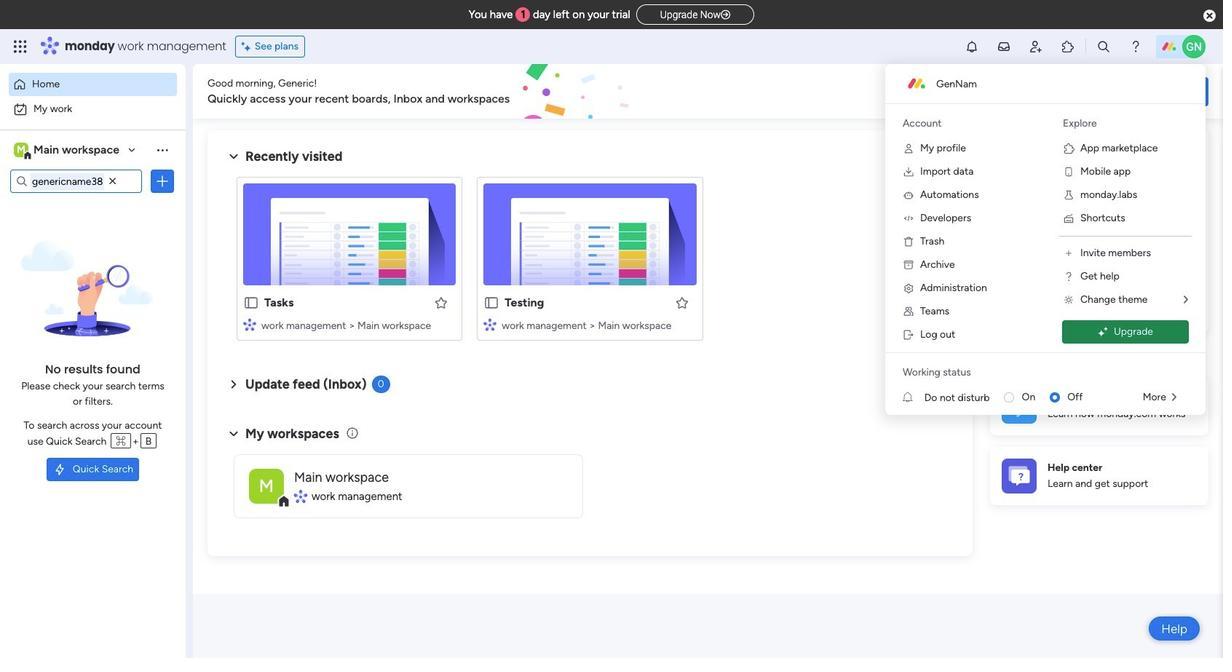 Task type: vqa. For each thing, say whether or not it's contained in the screenshot.
Shortcuts image
yes



Task type: describe. For each thing, give the bounding box(es) containing it.
Search in workspace field
[[31, 173, 104, 190]]

developers image
[[903, 213, 915, 224]]

shortcuts image
[[1064, 213, 1075, 224]]

log out image
[[903, 329, 915, 341]]

dapulse rightstroke image
[[721, 9, 731, 20]]

getting started element
[[991, 377, 1209, 435]]

upgrade stars new image
[[1099, 327, 1109, 338]]

close my workspaces image
[[225, 425, 243, 443]]

templates image image
[[1004, 139, 1196, 240]]

workspace options image
[[155, 143, 170, 157]]

open update feed (inbox) image
[[225, 376, 243, 393]]

notifications image
[[965, 39, 980, 54]]

add to favorites image for public board icon
[[675, 295, 690, 310]]

help image
[[1129, 39, 1144, 54]]

workspace selection element
[[14, 141, 122, 160]]

mobile app image
[[1064, 166, 1075, 178]]

1 vertical spatial list arrow image
[[1173, 393, 1177, 403]]

1 vertical spatial invite members image
[[1064, 248, 1075, 259]]

v2 surfce notifications image
[[903, 390, 925, 405]]

get help image
[[1064, 271, 1075, 283]]

0 element
[[372, 376, 390, 393]]

workspace image
[[14, 142, 28, 158]]



Task type: locate. For each thing, give the bounding box(es) containing it.
search everything image
[[1097, 39, 1112, 54]]

see plans image
[[242, 39, 255, 55]]

generic name image
[[1183, 35, 1206, 58]]

2 option from the top
[[9, 98, 177, 121]]

v2 bolt switch image
[[1116, 83, 1125, 99]]

v2 user feedback image
[[1003, 83, 1014, 100]]

1 horizontal spatial invite members image
[[1064, 248, 1075, 259]]

1 horizontal spatial add to favorites image
[[675, 295, 690, 310]]

1 option from the top
[[9, 73, 177, 96]]

workspace image
[[249, 469, 284, 504]]

option
[[9, 73, 177, 96], [9, 98, 177, 121]]

public board image
[[484, 295, 500, 311]]

invite members image up get help image
[[1064, 248, 1075, 259]]

list arrow image
[[1185, 295, 1189, 305], [1173, 393, 1177, 403]]

0 horizontal spatial add to favorites image
[[434, 295, 449, 310]]

update feed image
[[997, 39, 1012, 54]]

2 add to favorites image from the left
[[675, 295, 690, 310]]

help center element
[[991, 447, 1209, 505]]

0 horizontal spatial invite members image
[[1029, 39, 1044, 54]]

clear search image
[[106, 174, 120, 189]]

0 horizontal spatial list arrow image
[[1173, 393, 1177, 403]]

teams image
[[903, 306, 915, 318]]

dapulse close image
[[1204, 9, 1217, 23]]

public board image
[[243, 295, 259, 311]]

select product image
[[13, 39, 28, 54]]

1 add to favorites image from the left
[[434, 295, 449, 310]]

add to favorites image
[[434, 295, 449, 310], [675, 295, 690, 310]]

administration image
[[903, 283, 915, 294]]

0 vertical spatial option
[[9, 73, 177, 96]]

monday.labs image
[[1064, 189, 1075, 201]]

1 horizontal spatial list arrow image
[[1185, 295, 1189, 305]]

quick search results list box
[[225, 165, 956, 358]]

0 vertical spatial list arrow image
[[1185, 295, 1189, 305]]

automations image
[[903, 189, 915, 201]]

monday marketplace image
[[1061, 39, 1076, 54]]

change theme image
[[1064, 294, 1075, 306]]

options image
[[155, 174, 170, 189]]

archive image
[[903, 259, 915, 271]]

close recently visited image
[[225, 148, 243, 165]]

import data image
[[903, 166, 915, 178]]

add to favorites image for public board image
[[434, 295, 449, 310]]

0 vertical spatial invite members image
[[1029, 39, 1044, 54]]

1 vertical spatial option
[[9, 98, 177, 121]]

invite members image left monday marketplace image
[[1029, 39, 1044, 54]]

trash image
[[903, 236, 915, 248]]

invite members image
[[1029, 39, 1044, 54], [1064, 248, 1075, 259]]

my profile image
[[903, 143, 915, 154]]



